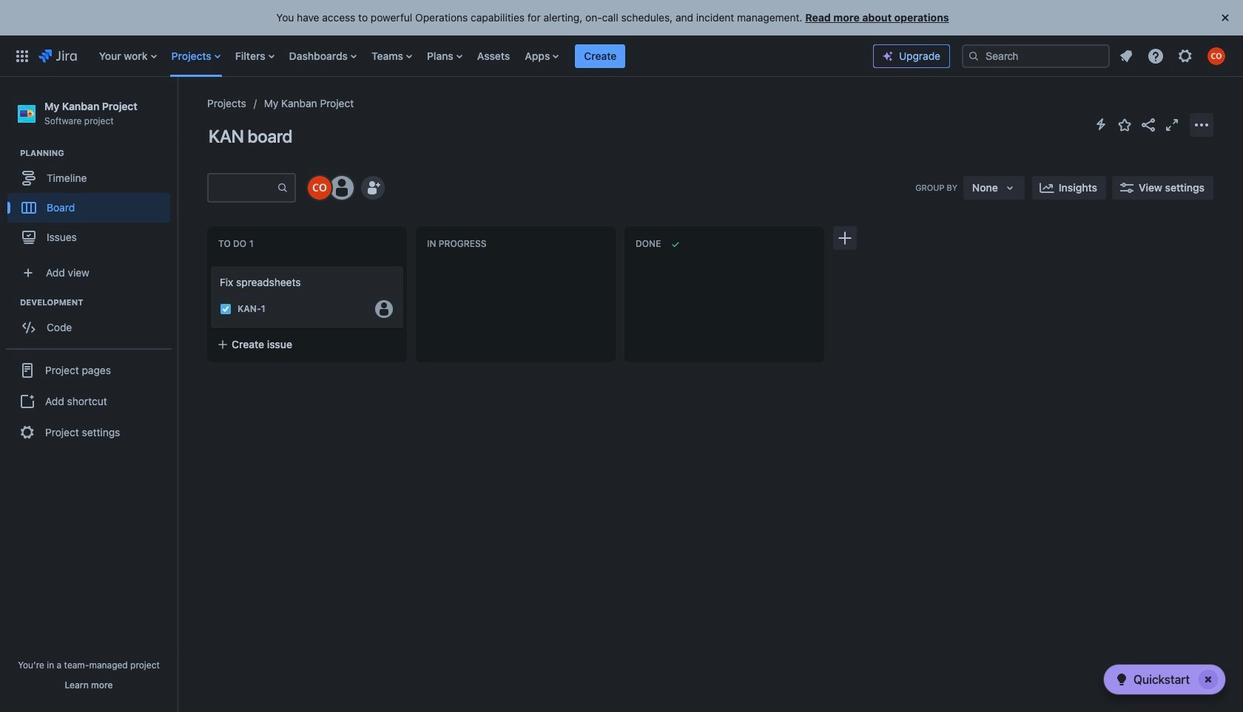 Task type: vqa. For each thing, say whether or not it's contained in the screenshot.
Custom group
no



Task type: describe. For each thing, give the bounding box(es) containing it.
appswitcher icon image
[[13, 47, 31, 65]]

settings image
[[1177, 47, 1194, 65]]

heading for group related to planning icon
[[20, 147, 177, 159]]

create column image
[[836, 229, 854, 247]]

task image
[[220, 303, 232, 315]]

primary element
[[9, 35, 873, 77]]

more image
[[1193, 116, 1211, 134]]

dismiss quickstart image
[[1197, 668, 1220, 692]]

0 horizontal spatial list
[[92, 35, 873, 77]]

your profile and settings image
[[1208, 47, 1225, 65]]

Search field
[[962, 44, 1110, 68]]

create issue image
[[201, 256, 218, 274]]

star kan board image
[[1116, 116, 1134, 134]]



Task type: locate. For each thing, give the bounding box(es) containing it.
group for planning icon
[[7, 147, 177, 257]]

to do element
[[218, 238, 257, 249]]

0 vertical spatial group
[[7, 147, 177, 257]]

view settings image
[[1118, 179, 1136, 197]]

sidebar element
[[0, 77, 178, 713]]

Search this board text field
[[209, 175, 277, 201]]

enter full screen image
[[1163, 116, 1181, 134]]

group
[[7, 147, 177, 257], [7, 297, 177, 347], [6, 349, 172, 454]]

2 vertical spatial group
[[6, 349, 172, 454]]

add people image
[[364, 179, 382, 197]]

search image
[[968, 50, 980, 62]]

automations menu button icon image
[[1092, 115, 1110, 133]]

jira image
[[38, 47, 77, 65], [38, 47, 77, 65]]

0 vertical spatial heading
[[20, 147, 177, 159]]

1 heading from the top
[[20, 147, 177, 159]]

list item
[[575, 35, 626, 77]]

1 horizontal spatial list
[[1113, 43, 1234, 69]]

None search field
[[962, 44, 1110, 68]]

2 heading from the top
[[20, 297, 177, 309]]

development image
[[2, 294, 20, 312]]

planning image
[[2, 144, 20, 162]]

list
[[92, 35, 873, 77], [1113, 43, 1234, 69]]

dismiss image
[[1217, 9, 1234, 27]]

check image
[[1113, 671, 1131, 689]]

group for development image in the top of the page
[[7, 297, 177, 347]]

notifications image
[[1117, 47, 1135, 65]]

heading
[[20, 147, 177, 159], [20, 297, 177, 309]]

heading for development image in the top of the page's group
[[20, 297, 177, 309]]

1 vertical spatial group
[[7, 297, 177, 347]]

help image
[[1147, 47, 1165, 65]]

1 vertical spatial heading
[[20, 297, 177, 309]]

banner
[[0, 35, 1243, 77]]

sidebar navigation image
[[161, 95, 194, 124]]



